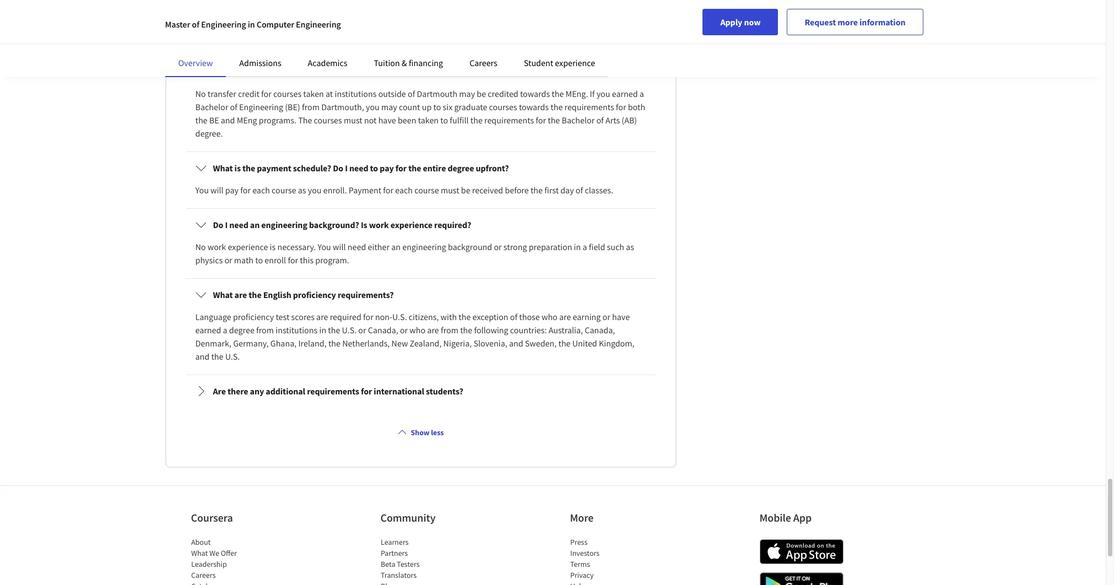 Task type: vqa. For each thing, say whether or not it's contained in the screenshot.


Task type: locate. For each thing, give the bounding box(es) containing it.
a inside yes. the application fee is $50 usd. if you apply before the priority application deadline, the application fee will be automatically waived. other applicants may be eligible for a fee waiver after the priority deadline. please talk to your enrollment advisor to find out if you are eligible.
[[410, 18, 415, 29]]

experience up meng.
[[555, 57, 595, 68]]

3 list item from the left
[[570, 581, 664, 585]]

partners
[[380, 548, 408, 558]]

2 horizontal spatial from
[[441, 325, 458, 336]]

an inside no work experience is necessary. you will need either an engineering background or strong preparation in a field such as physics or math to enroll for this program.
[[391, 241, 401, 252]]

list containing learners
[[380, 537, 474, 585]]

academics link
[[308, 57, 347, 68]]

work inside no work experience is necessary. you will need either an engineering background or strong preparation in a field such as physics or math to enroll for this program.
[[208, 241, 226, 252]]

1 vertical spatial may
[[459, 88, 475, 99]]

you right if on the left top of page
[[313, 31, 327, 42]]

no inside no transfer credit for courses taken at institutions outside of dartmouth may be credited towards the meng. if you earned a bachelor of engineering (be) from dartmouth, you may count up to six graduate courses towards the requirements for both the be and meng programs. the courses must not have been taken to fulfill the requirements for the bachelor of arts (ab) degree.
[[195, 88, 206, 99]]

1 horizontal spatial fee
[[417, 18, 428, 29]]

transfer up credit at left
[[234, 66, 264, 77]]

may up eligible.
[[341, 18, 357, 29]]

0 horizontal spatial i
[[225, 219, 228, 230]]

0 vertical spatial you
[[195, 185, 209, 196]]

0 vertical spatial earned
[[612, 88, 638, 99]]

either
[[368, 241, 390, 252]]

engineering down usd.
[[296, 19, 341, 30]]

is left "payment"
[[235, 163, 241, 174]]

0 vertical spatial towards
[[520, 88, 550, 99]]

for inside language proficiency test scores are required for non-u.s. citizens, with the exception of those who are earning or have earned a degree from institutions in the u.s. or canada, or who are from the following countries: australia, canada, denmark, germany, ghana, ireland, the netherlands, new zealand, nigeria, slovenia, and sweden, the united kingdom, and the u.s.
[[363, 311, 373, 322]]

apply
[[348, 5, 368, 16]]

language proficiency test scores are required for non-u.s. citizens, with the exception of those who are earning or have earned a degree from institutions in the u.s. or canada, or who are from the following countries: australia, canada, denmark, germany, ghana, ireland, the netherlands, new zealand, nigeria, slovenia, and sweden, the united kingdom, and the u.s.
[[195, 311, 635, 362]]

1 horizontal spatial earned
[[612, 88, 638, 99]]

requirements inside are there any additional requirements for international students? dropdown button
[[307, 386, 359, 397]]

0 vertical spatial proficiency
[[293, 289, 336, 300]]

0 vertical spatial engineering
[[261, 219, 307, 230]]

fee up computer
[[270, 5, 282, 16]]

a left waiver
[[410, 18, 415, 29]]

or up 'new'
[[400, 325, 408, 336]]

tuition & financing link
[[374, 57, 443, 68]]

0 vertical spatial no
[[195, 88, 206, 99]]

do i need an engineering background? is work experience required?
[[213, 219, 471, 230]]

1 horizontal spatial application
[[438, 5, 480, 16]]

transfer inside dropdown button
[[234, 66, 264, 77]]

international
[[374, 386, 424, 397]]

2 vertical spatial requirements
[[307, 386, 359, 397]]

u.s. down required
[[342, 325, 357, 336]]

what for what is the payment schedule? do i need to pay for the entire degree upfront?
[[213, 163, 233, 174]]

proficiency up scores
[[293, 289, 336, 300]]

beta testers link
[[380, 559, 419, 569]]

who down citizens,
[[410, 325, 426, 336]]

if inside yes. the application fee is $50 usd. if you apply before the priority application deadline, the application fee will be automatically waived. other applicants may be eligible for a fee waiver after the priority deadline. please talk to your enrollment advisor to find out if you are eligible.
[[325, 5, 330, 16]]

no down overview
[[195, 88, 206, 99]]

list item for more
[[570, 581, 664, 585]]

need inside no work experience is necessary. you will need either an engineering background or strong preparation in a field such as physics or math to enroll for this program.
[[348, 241, 366, 252]]

taken down up
[[418, 115, 439, 126]]

have up the kingdom,
[[612, 311, 630, 322]]

engineering down credit at left
[[239, 101, 283, 112]]

to inside no work experience is necessary. you will need either an engineering background or strong preparation in a field such as physics or math to enroll for this program.
[[255, 255, 263, 266]]

of up the meng
[[230, 101, 237, 112]]

list for coursera
[[191, 537, 285, 585]]

are inside dropdown button
[[235, 289, 247, 300]]

can i transfer credits into the program? button
[[187, 56, 655, 87]]

earned up both
[[612, 88, 638, 99]]

0 horizontal spatial is
[[235, 163, 241, 174]]

do up the physics
[[213, 219, 223, 230]]

list item for coursera
[[191, 581, 285, 585]]

bachelor
[[195, 101, 228, 112], [562, 115, 595, 126]]

no inside no work experience is necessary. you will need either an engineering background or strong preparation in a field such as physics or math to enroll for this program.
[[195, 241, 206, 252]]

1 horizontal spatial list item
[[380, 581, 474, 585]]

1 horizontal spatial must
[[441, 185, 459, 196]]

requirements
[[565, 101, 614, 112], [484, 115, 534, 126], [307, 386, 359, 397]]

1 horizontal spatial bachelor
[[562, 115, 595, 126]]

1 vertical spatial transfer
[[208, 88, 236, 99]]

2 horizontal spatial will
[[588, 5, 601, 16]]

need up payment
[[349, 163, 368, 174]]

0 vertical spatial pay
[[380, 163, 394, 174]]

or right earning
[[603, 311, 610, 322]]

0 vertical spatial experience
[[555, 57, 595, 68]]

0 vertical spatial and
[[221, 115, 235, 126]]

list
[[191, 537, 285, 585], [380, 537, 474, 585], [570, 537, 664, 585]]

2 canada, from the left
[[585, 325, 615, 336]]

1 vertical spatial bachelor
[[562, 115, 595, 126]]

proficiency
[[293, 289, 336, 300], [233, 311, 274, 322]]

before right received
[[505, 185, 529, 196]]

to right 'math'
[[255, 255, 263, 266]]

usd.
[[306, 5, 324, 16]]

0 vertical spatial if
[[325, 5, 330, 16]]

experience up 'math'
[[228, 241, 268, 252]]

bachelor down meng.
[[562, 115, 595, 126]]

engineering up enrollment
[[201, 19, 246, 30]]

0 horizontal spatial canada,
[[368, 325, 398, 336]]

what up language in the bottom left of the page
[[213, 289, 233, 300]]

3 application from the left
[[532, 5, 573, 16]]

1 vertical spatial who
[[410, 325, 426, 336]]

a up both
[[640, 88, 644, 99]]

list for community
[[380, 537, 474, 585]]

into
[[294, 66, 310, 77]]

list item for community
[[380, 581, 474, 585]]

list item down testers
[[380, 581, 474, 585]]

2 horizontal spatial fee
[[575, 5, 586, 16]]

be up graduate
[[477, 88, 486, 99]]

2 list item from the left
[[380, 581, 474, 585]]

must down entire at left
[[441, 185, 459, 196]]

1 vertical spatial experience
[[391, 219, 433, 230]]

be inside no transfer credit for courses taken at institutions outside of dartmouth may be credited towards the meng. if you earned a bachelor of engineering (be) from dartmouth, you may count up to six graduate courses towards the requirements for both the be and meng programs. the courses must not have been taken to fulfill the requirements for the bachelor of arts (ab) degree.
[[477, 88, 486, 99]]

as right the 'such'
[[626, 241, 634, 252]]

1 horizontal spatial careers
[[470, 57, 497, 68]]

0 horizontal spatial list
[[191, 537, 285, 585]]

what down 'about'
[[191, 548, 208, 558]]

taken left at
[[303, 88, 324, 99]]

a inside no work experience is necessary. you will need either an engineering background or strong preparation in a field such as physics or math to enroll for this program.
[[583, 241, 587, 252]]

1 vertical spatial if
[[590, 88, 595, 99]]

1 canada, from the left
[[368, 325, 398, 336]]

0 horizontal spatial will
[[211, 185, 224, 196]]

pay
[[380, 163, 394, 174], [225, 185, 239, 196]]

2 vertical spatial need
[[348, 241, 366, 252]]

careers link up credited
[[470, 57, 497, 68]]

is up enroll
[[270, 241, 276, 252]]

ireland,
[[298, 338, 327, 349]]

such
[[607, 241, 624, 252]]

0 horizontal spatial in
[[248, 19, 255, 30]]

united
[[572, 338, 597, 349]]

1 horizontal spatial degree
[[448, 163, 474, 174]]

0 horizontal spatial taken
[[303, 88, 324, 99]]

u.s. down 'germany,'
[[225, 351, 240, 362]]

and inside no transfer credit for courses taken at institutions outside of dartmouth may be credited towards the meng. if you earned a bachelor of engineering (be) from dartmouth, you may count up to six graduate courses towards the requirements for both the be and meng programs. the courses must not have been taken to fulfill the requirements for the bachelor of arts (ab) degree.
[[221, 115, 235, 126]]

2 horizontal spatial list
[[570, 537, 664, 585]]

degree right entire at left
[[448, 163, 474, 174]]

towards
[[520, 88, 550, 99], [519, 101, 549, 112]]

no transfer credit for courses taken at institutions outside of dartmouth may be credited towards the meng. if you earned a bachelor of engineering (be) from dartmouth, you may count up to six graduate courses towards the requirements for both the be and meng programs. the courses must not have been taken to fulfill the requirements for the bachelor of arts (ab) degree.
[[195, 88, 645, 139]]

1 course from the left
[[272, 185, 296, 196]]

are there any additional requirements for international students?
[[213, 386, 463, 397]]

is
[[361, 219, 367, 230]]

citizens,
[[409, 311, 439, 322]]

students?
[[426, 386, 463, 397]]

what for what are the english proficiency requirements?
[[213, 289, 233, 300]]

0 horizontal spatial as
[[298, 185, 306, 196]]

1 vertical spatial in
[[574, 241, 581, 252]]

press link
[[570, 537, 587, 547]]

proficiency up 'germany,'
[[233, 311, 274, 322]]

the up the automatically
[[211, 5, 225, 16]]

in left field on the right top
[[574, 241, 581, 252]]

are up australia,
[[559, 311, 571, 322]]

1 horizontal spatial the
[[298, 115, 312, 126]]

after
[[456, 18, 473, 29]]

please
[[553, 18, 577, 29]]

waived.
[[248, 18, 276, 29]]

may down outside
[[381, 101, 397, 112]]

those
[[519, 311, 540, 322]]

priority down deadline,
[[488, 18, 516, 29]]

requirements down credited
[[484, 115, 534, 126]]

2 vertical spatial will
[[333, 241, 346, 252]]

degree up 'germany,'
[[229, 325, 255, 336]]

graduate
[[454, 101, 487, 112]]

master of engineering in computer engineering
[[165, 19, 341, 30]]

work inside dropdown button
[[369, 219, 389, 230]]

experience
[[555, 57, 595, 68], [391, 219, 433, 230], [228, 241, 268, 252]]

priority
[[409, 5, 437, 16], [488, 18, 516, 29]]

do up the enroll.
[[333, 163, 343, 174]]

is inside yes. the application fee is $50 usd. if you apply before the priority application deadline, the application fee will be automatically waived. other applicants may be eligible for a fee waiver after the priority deadline. please talk to your enrollment advisor to find out if you are eligible.
[[283, 5, 289, 16]]

1 horizontal spatial as
[[626, 241, 634, 252]]

transfer
[[234, 66, 264, 77], [208, 88, 236, 99]]

courses down credited
[[489, 101, 517, 112]]

0 vertical spatial requirements
[[565, 101, 614, 112]]

1 vertical spatial courses
[[489, 101, 517, 112]]

work up the physics
[[208, 241, 226, 252]]

mobile
[[760, 511, 791, 525]]

must inside no transfer credit for courses taken at institutions outside of dartmouth may be credited towards the meng. if you earned a bachelor of engineering (be) from dartmouth, you may count up to six graduate courses towards the requirements for both the be and meng programs. the courses must not have been taken to fulfill the requirements for the bachelor of arts (ab) degree.
[[344, 115, 362, 126]]

been
[[398, 115, 416, 126]]

engineering inside no transfer credit for courses taken at institutions outside of dartmouth may be credited towards the meng. if you earned a bachelor of engineering (be) from dartmouth, you may count up to six graduate courses towards the requirements for both the be and meng programs. the courses must not have been taken to fulfill the requirements for the bachelor of arts (ab) degree.
[[239, 101, 283, 112]]

application
[[227, 5, 269, 16], [438, 5, 480, 16], [532, 5, 573, 16]]

i
[[229, 66, 232, 77], [345, 163, 348, 174], [225, 219, 228, 230]]

outside
[[378, 88, 406, 99]]

are right scores
[[316, 311, 328, 322]]

there
[[228, 386, 248, 397]]

program?
[[326, 66, 363, 77]]

0 horizontal spatial bachelor
[[195, 101, 228, 112]]

to inside dropdown button
[[370, 163, 378, 174]]

1 vertical spatial u.s.
[[342, 325, 357, 336]]

a left field on the right top
[[583, 241, 587, 252]]

for inside yes. the application fee is $50 usd. if you apply before the priority application deadline, the application fee will be automatically waived. other applicants may be eligible for a fee waiver after the priority deadline. please talk to your enrollment advisor to find out if you are eligible.
[[398, 18, 409, 29]]

language
[[195, 311, 231, 322]]

2 no from the top
[[195, 241, 206, 252]]

0 vertical spatial i
[[229, 66, 232, 77]]

1 horizontal spatial work
[[369, 219, 389, 230]]

1 vertical spatial work
[[208, 241, 226, 252]]

preparation
[[529, 241, 572, 252]]

1 horizontal spatial courses
[[314, 115, 342, 126]]

engineering
[[261, 219, 307, 230], [402, 241, 446, 252]]

courses down dartmouth,
[[314, 115, 342, 126]]

1 horizontal spatial list
[[380, 537, 474, 585]]

from down the with
[[441, 325, 458, 336]]

programs.
[[259, 115, 296, 126]]

careers link down leadership
[[191, 570, 215, 580]]

0 horizontal spatial may
[[341, 18, 357, 29]]

earned down language in the bottom left of the page
[[195, 325, 221, 336]]

1 horizontal spatial u.s.
[[342, 325, 357, 336]]

1 vertical spatial earned
[[195, 325, 221, 336]]

privacy
[[570, 570, 593, 580]]

deadline,
[[482, 5, 516, 16]]

degree.
[[195, 128, 223, 139]]

1 list item from the left
[[191, 581, 285, 585]]

no for no work experience is necessary. you will need either an engineering background or strong preparation in a field such as physics or math to enroll for this program.
[[195, 241, 206, 252]]

about what we offer leadership careers
[[191, 537, 237, 580]]

3 list from the left
[[570, 537, 664, 585]]

0 horizontal spatial proficiency
[[233, 311, 274, 322]]

1 vertical spatial an
[[391, 241, 401, 252]]

what
[[213, 163, 233, 174], [213, 289, 233, 300], [191, 548, 208, 558]]

must
[[344, 115, 362, 126], [441, 185, 459, 196]]

1 vertical spatial must
[[441, 185, 459, 196]]

experience up no work experience is necessary. you will need either an engineering background or strong preparation in a field such as physics or math to enroll for this program.
[[391, 219, 433, 230]]

day
[[561, 185, 574, 196]]

and down the denmark,
[[195, 351, 210, 362]]

requirements right additional on the left
[[307, 386, 359, 397]]

list containing press
[[570, 537, 664, 585]]

as down schedule?
[[298, 185, 306, 196]]

or up the netherlands,
[[358, 325, 366, 336]]

1 list from the left
[[191, 537, 285, 585]]

transfer down can
[[208, 88, 236, 99]]

degree inside dropdown button
[[448, 163, 474, 174]]

overview
[[178, 57, 213, 68]]

2 vertical spatial is
[[270, 241, 276, 252]]

0 vertical spatial u.s.
[[392, 311, 407, 322]]

need up 'math'
[[229, 219, 248, 230]]

have inside language proficiency test scores are required for non-u.s. citizens, with the exception of those who are earning or have earned a degree from institutions in the u.s. or canada, or who are from the following countries: australia, canada, denmark, germany, ghana, ireland, the netherlands, new zealand, nigeria, slovenia, and sweden, the united kingdom, and the u.s.
[[612, 311, 630, 322]]

do inside do i need an engineering background? is work experience required? dropdown button
[[213, 219, 223, 230]]

canada, down non-
[[368, 325, 398, 336]]

institutions up dartmouth,
[[335, 88, 377, 99]]

1 horizontal spatial each
[[395, 185, 413, 196]]

careers up credited
[[470, 57, 497, 68]]

application up master of engineering in computer engineering
[[227, 5, 269, 16]]

1 horizontal spatial do
[[333, 163, 343, 174]]

if
[[325, 5, 330, 16], [590, 88, 595, 99]]

0 horizontal spatial careers link
[[191, 570, 215, 580]]

before inside yes. the application fee is $50 usd. if you apply before the priority application deadline, the application fee will be automatically waived. other applicants may be eligible for a fee waiver after the priority deadline. please talk to your enrollment advisor to find out if you are eligible.
[[370, 5, 394, 16]]

1 horizontal spatial canada,
[[585, 325, 615, 336]]

1 vertical spatial will
[[211, 185, 224, 196]]

if right usd.
[[325, 5, 330, 16]]

what down degree.
[[213, 163, 233, 174]]

following
[[474, 325, 508, 336]]

other
[[278, 18, 299, 29]]

both
[[628, 101, 645, 112]]

2 horizontal spatial courses
[[489, 101, 517, 112]]

is left $50
[[283, 5, 289, 16]]

0 vertical spatial priority
[[409, 5, 437, 16]]

as
[[298, 185, 306, 196], [626, 241, 634, 252]]

list containing about
[[191, 537, 285, 585]]

is inside no work experience is necessary. you will need either an engineering background or strong preparation in a field such as physics or math to enroll for this program.
[[270, 241, 276, 252]]

0 vertical spatial transfer
[[234, 66, 264, 77]]

1 horizontal spatial priority
[[488, 18, 516, 29]]

do i need an engineering background? is work experience required? button
[[187, 209, 655, 240]]

list item
[[191, 581, 285, 585], [380, 581, 474, 585], [570, 581, 664, 585]]

waiver
[[430, 18, 454, 29]]

1 vertical spatial do
[[213, 219, 223, 230]]

of left those
[[510, 311, 517, 322]]

u.s. left citizens,
[[392, 311, 407, 322]]

1 horizontal spatial have
[[612, 311, 630, 322]]

australia,
[[549, 325, 583, 336]]

2 course from the left
[[414, 185, 439, 196]]

1 no from the top
[[195, 88, 206, 99]]

math
[[234, 255, 254, 266]]

download on the app store image
[[760, 539, 843, 564]]

advisor
[[238, 31, 265, 42]]

0 horizontal spatial pay
[[225, 185, 239, 196]]

0 vertical spatial work
[[369, 219, 389, 230]]

2 vertical spatial in
[[319, 325, 326, 336]]

a up the denmark,
[[223, 325, 227, 336]]

careers link
[[470, 57, 497, 68], [191, 570, 215, 580]]

1 each from the left
[[252, 185, 270, 196]]

2 vertical spatial i
[[225, 219, 228, 230]]

each down "payment"
[[252, 185, 270, 196]]

1 vertical spatial you
[[318, 241, 331, 252]]

who right those
[[542, 311, 558, 322]]

if inside no transfer credit for courses taken at institutions outside of dartmouth may be credited towards the meng. if you earned a bachelor of engineering (be) from dartmouth, you may count up to six graduate courses towards the requirements for both the be and meng programs. the courses must not have been taken to fulfill the requirements for the bachelor of arts (ab) degree.
[[590, 88, 595, 99]]

in up ireland, in the left bottom of the page
[[319, 325, 326, 336]]

upfront?
[[476, 163, 509, 174]]

computer
[[257, 19, 294, 30]]

careers
[[470, 57, 497, 68], [191, 570, 215, 580]]

need left either
[[348, 241, 366, 252]]

fee up talk
[[575, 5, 586, 16]]

yes.
[[195, 5, 209, 16]]

requirements down meng.
[[565, 101, 614, 112]]

required
[[330, 311, 361, 322]]

credit
[[238, 88, 259, 99]]

be
[[603, 5, 612, 16], [359, 18, 368, 29], [477, 88, 486, 99], [461, 185, 470, 196]]

proficiency inside dropdown button
[[293, 289, 336, 300]]

work right is at the left top of the page
[[369, 219, 389, 230]]

need for schedule?
[[349, 163, 368, 174]]

an up 'math'
[[250, 219, 260, 230]]

in inside language proficiency test scores are required for non-u.s. citizens, with the exception of those who are earning or have earned a degree from institutions in the u.s. or canada, or who are from the following countries: australia, canada, denmark, germany, ghana, ireland, the netherlands, new zealand, nigeria, slovenia, and sweden, the united kingdom, and the u.s.
[[319, 325, 326, 336]]

1 horizontal spatial institutions
[[335, 88, 377, 99]]

from up 'germany,'
[[256, 325, 274, 336]]

0 horizontal spatial careers
[[191, 570, 215, 580]]

engineering down do i need an engineering background? is work experience required? dropdown button at the top of page
[[402, 241, 446, 252]]

1 vertical spatial engineering
[[402, 241, 446, 252]]

2 horizontal spatial list item
[[570, 581, 664, 585]]

1 vertical spatial taken
[[418, 115, 439, 126]]

information
[[860, 17, 906, 28]]

are inside yes. the application fee is $50 usd. if you apply before the priority application deadline, the application fee will be automatically waived. other applicants may be eligible for a fee waiver after the priority deadline. please talk to your enrollment advisor to find out if you are eligible.
[[329, 31, 341, 42]]

$50
[[291, 5, 304, 16]]

to left find
[[267, 31, 275, 42]]

bachelor up be
[[195, 101, 228, 112]]

no up the physics
[[195, 241, 206, 252]]

1 vertical spatial as
[[626, 241, 634, 252]]

taken
[[303, 88, 324, 99], [418, 115, 439, 126]]

to up payment
[[370, 163, 378, 174]]

1 horizontal spatial taken
[[418, 115, 439, 126]]

before
[[370, 5, 394, 16], [505, 185, 529, 196]]

2 list from the left
[[380, 537, 474, 585]]

i for engineering
[[225, 219, 228, 230]]

0 vertical spatial institutions
[[335, 88, 377, 99]]

0 vertical spatial have
[[378, 115, 396, 126]]

and down countries:
[[509, 338, 523, 349]]

&
[[402, 57, 407, 68]]

you
[[195, 185, 209, 196], [318, 241, 331, 252]]

do
[[333, 163, 343, 174], [213, 219, 223, 230]]

before up the eligible on the left top of the page
[[370, 5, 394, 16]]

financing
[[409, 57, 443, 68]]

privacy link
[[570, 570, 593, 580]]

canada, down earning
[[585, 325, 615, 336]]

1 horizontal spatial course
[[414, 185, 439, 196]]

apply
[[720, 17, 742, 28]]

list item down offer
[[191, 581, 285, 585]]

0 vertical spatial before
[[370, 5, 394, 16]]

an right either
[[391, 241, 401, 252]]

of inside language proficiency test scores are required for non-u.s. citizens, with the exception of those who are earning or have earned a degree from institutions in the u.s. or canada, or who are from the following countries: australia, canada, denmark, germany, ghana, ireland, the netherlands, new zealand, nigeria, slovenia, and sweden, the united kingdom, and the u.s.
[[510, 311, 517, 322]]

1 horizontal spatial you
[[318, 241, 331, 252]]

engineering up necessary.
[[261, 219, 307, 230]]

1 horizontal spatial is
[[270, 241, 276, 252]]

apply now
[[720, 17, 761, 28]]



Task type: describe. For each thing, give the bounding box(es) containing it.
germany,
[[233, 338, 269, 349]]

be left received
[[461, 185, 470, 196]]

0 horizontal spatial you
[[195, 185, 209, 196]]

1 vertical spatial towards
[[519, 101, 549, 112]]

engineering inside no work experience is necessary. you will need either an engineering background or strong preparation in a field such as physics or math to enroll for this program.
[[402, 241, 446, 252]]

be up your
[[603, 5, 612, 16]]

tuition & financing
[[374, 57, 443, 68]]

2 each from the left
[[395, 185, 413, 196]]

student experience
[[524, 57, 595, 68]]

nigeria,
[[443, 338, 472, 349]]

0 vertical spatial courses
[[273, 88, 302, 99]]

payment
[[349, 185, 381, 196]]

the inside no transfer credit for courses taken at institutions outside of dartmouth may be credited towards the meng. if you earned a bachelor of engineering (be) from dartmouth, you may count up to six graduate courses towards the requirements for both the be and meng programs. the courses must not have been taken to fulfill the requirements for the bachelor of arts (ab) degree.
[[298, 115, 312, 126]]

2 horizontal spatial requirements
[[565, 101, 614, 112]]

tuition
[[374, 57, 400, 68]]

translators
[[380, 570, 416, 580]]

is inside dropdown button
[[235, 163, 241, 174]]

0 horizontal spatial priority
[[409, 5, 437, 16]]

or left strong
[[494, 241, 502, 252]]

2 horizontal spatial experience
[[555, 57, 595, 68]]

earned inside language proficiency test scores are required for non-u.s. citizens, with the exception of those who are earning or have earned a degree from institutions in the u.s. or canada, or who are from the following countries: australia, canada, denmark, germany, ghana, ireland, the netherlands, new zealand, nigeria, slovenia, and sweden, the united kingdom, and the u.s.
[[195, 325, 221, 336]]

1 vertical spatial pay
[[225, 185, 239, 196]]

six
[[443, 101, 453, 112]]

out
[[293, 31, 305, 42]]

app
[[793, 511, 812, 525]]

transfer inside no transfer credit for courses taken at institutions outside of dartmouth may be credited towards the meng. if you earned a bachelor of engineering (be) from dartmouth, you may count up to six graduate courses towards the requirements for both the be and meng programs. the courses must not have been taken to fulfill the requirements for the bachelor of arts (ab) degree.
[[208, 88, 236, 99]]

2 vertical spatial u.s.
[[225, 351, 240, 362]]

proficiency inside language proficiency test scores are required for non-u.s. citizens, with the exception of those who are earning or have earned a degree from institutions in the u.s. or canada, or who are from the following countries: australia, canada, denmark, germany, ghana, ireland, the netherlands, new zealand, nigeria, slovenia, and sweden, the united kingdom, and the u.s.
[[233, 311, 274, 322]]

necessary.
[[277, 241, 316, 252]]

no work experience is necessary. you will need either an engineering background or strong preparation in a field such as physics or math to enroll for this program.
[[195, 241, 634, 266]]

of left arts
[[596, 115, 604, 126]]

required?
[[434, 219, 471, 230]]

dartmouth
[[417, 88, 457, 99]]

student
[[524, 57, 553, 68]]

of down yes.
[[192, 19, 199, 30]]

you right meng.
[[597, 88, 610, 99]]

institutions inside language proficiency test scores are required for non-u.s. citizens, with the exception of those who are earning or have earned a degree from institutions in the u.s. or canada, or who are from the following countries: australia, canada, denmark, germany, ghana, ireland, the netherlands, new zealand, nigeria, slovenia, and sweden, the united kingdom, and the u.s.
[[276, 325, 318, 336]]

as inside no work experience is necessary. you will need either an engineering background or strong preparation in a field such as physics or math to enroll for this program.
[[626, 241, 634, 252]]

to right up
[[433, 101, 441, 112]]

be down apply
[[359, 18, 368, 29]]

2 vertical spatial and
[[195, 351, 210, 362]]

of right day
[[576, 185, 583, 196]]

countries:
[[510, 325, 547, 336]]

this
[[300, 255, 314, 266]]

strong
[[504, 241, 527, 252]]

experience inside no work experience is necessary. you will need either an engineering background or strong preparation in a field such as physics or math to enroll for this program.
[[228, 241, 268, 252]]

what inside 'about what we offer leadership careers'
[[191, 548, 208, 558]]

for inside no work experience is necessary. you will need either an engineering background or strong preparation in a field such as physics or math to enroll for this program.
[[288, 255, 298, 266]]

a inside language proficiency test scores are required for non-u.s. citizens, with the exception of those who are earning or have earned a degree from institutions in the u.s. or canada, or who are from the following countries: australia, canada, denmark, germany, ghana, ireland, the netherlands, new zealand, nigeria, slovenia, and sweden, the united kingdom, and the u.s.
[[223, 325, 227, 336]]

at
[[326, 88, 333, 99]]

1 horizontal spatial requirements
[[484, 115, 534, 126]]

1 horizontal spatial who
[[542, 311, 558, 322]]

more
[[570, 511, 594, 525]]

in inside no work experience is necessary. you will need either an engineering background or strong preparation in a field such as physics or math to enroll for this program.
[[574, 241, 581, 252]]

the inside yes. the application fee is $50 usd. if you apply before the priority application deadline, the application fee will be automatically waived. other applicants may be eligible for a fee waiver after the priority deadline. please talk to your enrollment advisor to find out if you are eligible.
[[211, 5, 225, 16]]

careers link inside list
[[191, 570, 215, 580]]

(ab)
[[622, 115, 637, 126]]

1 vertical spatial and
[[509, 338, 523, 349]]

not
[[364, 115, 377, 126]]

community
[[380, 511, 436, 525]]

0 vertical spatial careers
[[470, 57, 497, 68]]

non-
[[375, 311, 392, 322]]

we
[[209, 548, 219, 558]]

from inside no transfer credit for courses taken at institutions outside of dartmouth may be credited towards the meng. if you earned a bachelor of engineering (be) from dartmouth, you may count up to six graduate courses towards the requirements for both the be and meng programs. the courses must not have been taken to fulfill the requirements for the bachelor of arts (ab) degree.
[[302, 101, 320, 112]]

what are the english proficiency requirements? button
[[187, 279, 655, 310]]

requirements?
[[338, 289, 394, 300]]

academics
[[308, 57, 347, 68]]

you inside no work experience is necessary. you will need either an engineering background or strong preparation in a field such as physics or math to enroll for this program.
[[318, 241, 331, 252]]

offer
[[221, 548, 237, 558]]

1 vertical spatial need
[[229, 219, 248, 230]]

no for no transfer credit for courses taken at institutions outside of dartmouth may be credited towards the meng. if you earned a bachelor of engineering (be) from dartmouth, you may count up to six graduate courses towards the requirements for both the be and meng programs. the courses must not have been taken to fulfill the requirements for the bachelor of arts (ab) degree.
[[195, 88, 206, 99]]

to right talk
[[595, 18, 602, 29]]

degree inside language proficiency test scores are required for non-u.s. citizens, with the exception of those who are earning or have earned a degree from institutions in the u.s. or canada, or who are from the following countries: australia, canada, denmark, germany, ghana, ireland, the netherlands, new zealand, nigeria, slovenia, and sweden, the united kingdom, and the u.s.
[[229, 325, 255, 336]]

background
[[448, 241, 492, 252]]

earned inside no transfer credit for courses taken at institutions outside of dartmouth may be credited towards the meng. if you earned a bachelor of engineering (be) from dartmouth, you may count up to six graduate courses towards the requirements for both the be and meng programs. the courses must not have been taken to fulfill the requirements for the bachelor of arts (ab) degree.
[[612, 88, 638, 99]]

2 vertical spatial may
[[381, 101, 397, 112]]

learners link
[[380, 537, 408, 547]]

student experience link
[[524, 57, 595, 68]]

arts
[[606, 115, 620, 126]]

new
[[392, 338, 408, 349]]

terms
[[570, 559, 590, 569]]

eligible
[[370, 18, 396, 29]]

a inside no transfer credit for courses taken at institutions outside of dartmouth may be credited towards the meng. if you earned a bachelor of engineering (be) from dartmouth, you may count up to six graduate courses towards the requirements for both the be and meng programs. the courses must not have been taken to fulfill the requirements for the bachelor of arts (ab) degree.
[[640, 88, 644, 99]]

institutions inside no transfer credit for courses taken at institutions outside of dartmouth may be credited towards the meng. if you earned a bachelor of engineering (be) from dartmouth, you may count up to six graduate courses towards the requirements for both the be and meng programs. the courses must not have been taken to fulfill the requirements for the bachelor of arts (ab) degree.
[[335, 88, 377, 99]]

you will pay for each course as you enroll. payment for each course must be received before the first day of classes.
[[195, 185, 613, 196]]

to down six
[[440, 115, 448, 126]]

what is the payment schedule? do i need to pay for the entire degree upfront?
[[213, 163, 509, 174]]

need for necessary.
[[348, 241, 366, 252]]

experience inside do i need an engineering background? is work experience required? dropdown button
[[391, 219, 433, 230]]

1 application from the left
[[227, 5, 269, 16]]

request
[[805, 17, 836, 28]]

request more information
[[805, 17, 906, 28]]

2 horizontal spatial i
[[345, 163, 348, 174]]

0 horizontal spatial from
[[256, 325, 274, 336]]

i for into
[[229, 66, 232, 77]]

0 vertical spatial bachelor
[[195, 101, 228, 112]]

leadership link
[[191, 559, 227, 569]]

0 vertical spatial taken
[[303, 88, 324, 99]]

press
[[570, 537, 587, 547]]

you left apply
[[332, 5, 346, 16]]

dartmouth,
[[321, 101, 364, 112]]

investors
[[570, 548, 599, 558]]

your
[[604, 18, 621, 29]]

entire
[[423, 163, 446, 174]]

show
[[411, 428, 430, 438]]

0 vertical spatial in
[[248, 19, 255, 30]]

terms link
[[570, 559, 590, 569]]

deadline.
[[517, 18, 552, 29]]

careers inside 'about what we offer leadership careers'
[[191, 570, 215, 580]]

yes. the application fee is $50 usd. if you apply before the priority application deadline, the application fee will be automatically waived. other applicants may be eligible for a fee waiver after the priority deadline. please talk to your enrollment advisor to find out if you are eligible.
[[195, 5, 621, 42]]

beta
[[380, 559, 395, 569]]

up
[[422, 101, 432, 112]]

do inside what is the payment schedule? do i need to pay for the entire degree upfront? dropdown button
[[333, 163, 343, 174]]

more
[[838, 17, 858, 28]]

overview link
[[178, 57, 213, 68]]

have inside no transfer credit for courses taken at institutions outside of dartmouth may be credited towards the meng. if you earned a bachelor of engineering (be) from dartmouth, you may count up to six graduate courses towards the requirements for both the be and meng programs. the courses must not have been taken to fulfill the requirements for the bachelor of arts (ab) degree.
[[378, 115, 396, 126]]

translators link
[[380, 570, 416, 580]]

testers
[[397, 559, 419, 569]]

meng.
[[566, 88, 588, 99]]

an inside dropdown button
[[250, 219, 260, 230]]

are up zealand,
[[427, 325, 439, 336]]

you up not at the top left
[[366, 101, 380, 112]]

list for more
[[570, 537, 664, 585]]

fulfill
[[450, 115, 469, 126]]

classes.
[[585, 185, 613, 196]]

schedule?
[[293, 163, 331, 174]]

apply now button
[[703, 9, 778, 35]]

of up count
[[408, 88, 415, 99]]

may inside yes. the application fee is $50 usd. if you apply before the priority application deadline, the application fee will be automatically waived. other applicants may be eligible for a fee waiver after the priority deadline. please talk to your enrollment advisor to find out if you are eligible.
[[341, 18, 357, 29]]

received
[[472, 185, 503, 196]]

what are the english proficiency requirements?
[[213, 289, 394, 300]]

get it on google play image
[[760, 573, 843, 585]]

1 horizontal spatial careers link
[[470, 57, 497, 68]]

0 horizontal spatial fee
[[270, 5, 282, 16]]

you left the enroll.
[[308, 185, 322, 196]]

pay inside dropdown button
[[380, 163, 394, 174]]

1 vertical spatial before
[[505, 185, 529, 196]]

ghana,
[[270, 338, 297, 349]]

slovenia,
[[474, 338, 507, 349]]

2 application from the left
[[438, 5, 480, 16]]

are
[[213, 386, 226, 397]]

if
[[307, 31, 312, 42]]

request more information button
[[787, 9, 923, 35]]

kingdom,
[[599, 338, 635, 349]]

0 vertical spatial as
[[298, 185, 306, 196]]

exception
[[473, 311, 508, 322]]

count
[[399, 101, 420, 112]]

english
[[263, 289, 291, 300]]

or left 'math'
[[224, 255, 232, 266]]

show less button
[[393, 423, 448, 442]]

will inside no work experience is necessary. you will need either an engineering background or strong preparation in a field such as physics or math to enroll for this program.
[[333, 241, 346, 252]]

engineering inside dropdown button
[[261, 219, 307, 230]]

will inside yes. the application fee is $50 usd. if you apply before the priority application deadline, the application fee will be automatically waived. other applicants may be eligible for a fee waiver after the priority deadline. please talk to your enrollment advisor to find out if you are eligible.
[[588, 5, 601, 16]]

automatically
[[195, 18, 246, 29]]



